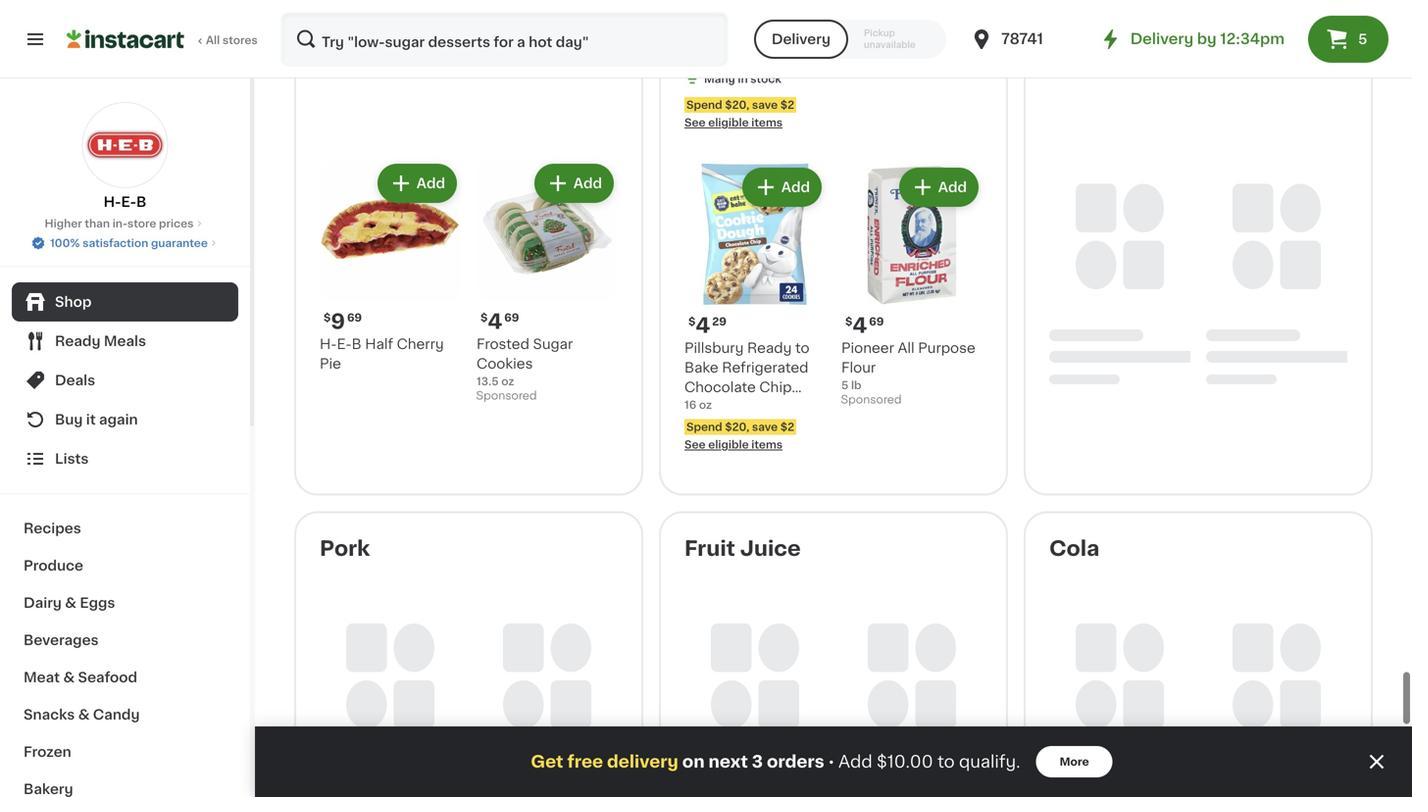 Task type: describe. For each thing, give the bounding box(es) containing it.
12:34pm
[[1221, 32, 1285, 46]]

next
[[709, 754, 748, 771]]

delivery by 12:34pm
[[1131, 32, 1285, 46]]

16.3
[[685, 54, 707, 65]]

by
[[1198, 32, 1217, 46]]

cookie inside pillsbury ready to bake refrigerated chocolate chip cookie dough
[[685, 400, 734, 414]]

to inside pillsbury ready to bake refrigerated chocolate chip cookie dough
[[796, 342, 810, 355]]

dairy & eggs
[[24, 597, 115, 610]]

69 inside $ 9 69
[[347, 313, 362, 323]]

orders
[[767, 754, 825, 771]]

1 vertical spatial 16 oz
[[685, 400, 712, 411]]

bakery link
[[12, 771, 238, 798]]

oz inside frosted sugar cookies 13.5 oz
[[502, 376, 515, 387]]

sugar
[[533, 338, 573, 351]]

22 oz
[[477, 7, 506, 18]]

5 inside 5 button
[[1359, 32, 1368, 46]]

southern
[[748, 0, 811, 9]]

stores
[[223, 35, 258, 46]]

homestyle
[[685, 15, 761, 29]]

house
[[869, 0, 914, 9]]

29
[[713, 317, 727, 327]]

78741
[[1002, 32, 1044, 46]]

1 vertical spatial stock
[[751, 74, 782, 84]]

1 $20, from the top
[[725, 100, 750, 110]]

5 button
[[1309, 16, 1389, 63]]

add inside product group
[[417, 177, 445, 190]]

on
[[683, 754, 705, 771]]

13.5
[[477, 376, 499, 387]]

2 spend $20, save $2 see eligible items from the top
[[685, 422, 795, 450]]

recipes
[[24, 522, 81, 536]]

chip inside "toll house chocolate chip lovers cookie dough with chocolate chips & chocolate chunks"
[[917, 15, 949, 29]]

$ 9 69
[[324, 312, 362, 332]]

satisfaction
[[83, 238, 148, 249]]

$ for h-e-b half cherry pie
[[324, 313, 331, 323]]

100%
[[50, 238, 80, 249]]

$ 4 69 for 4
[[846, 316, 884, 336]]

all stores link
[[67, 12, 259, 67]]

meals
[[104, 335, 146, 348]]

dough for lovers
[[842, 55, 888, 68]]

candy
[[93, 708, 140, 722]]

buy
[[55, 413, 83, 427]]

16.3 oz
[[685, 54, 723, 65]]

delivery for delivery by 12:34pm
[[1131, 32, 1194, 46]]

half
[[365, 338, 393, 351]]

snacks
[[24, 708, 75, 722]]

delivery button
[[754, 20, 849, 59]]

lovers
[[842, 35, 888, 49]]

biscuit
[[733, 35, 780, 49]]

9
[[331, 312, 345, 332]]

2 eligible from the top
[[709, 440, 749, 450]]

2 save from the top
[[753, 422, 778, 433]]

pie
[[320, 357, 341, 371]]

product group containing pillsbury southern homestyle butter tastin' biscuit dough
[[685, 0, 826, 131]]

pork
[[320, 539, 370, 559]]

fruit
[[685, 539, 736, 559]]

it
[[86, 413, 96, 427]]

1 items from the top
[[752, 117, 783, 128]]

see inside product group
[[685, 117, 706, 128]]

beverages
[[24, 634, 99, 648]]

oz inside button
[[493, 7, 506, 18]]

pillsbury for tastin'
[[685, 0, 744, 9]]

h-e-b
[[104, 195, 147, 209]]

2 $2 from the top
[[781, 422, 795, 433]]

treatment tracker modal dialog
[[255, 727, 1413, 798]]

chips
[[917, 74, 957, 88]]

lb
[[852, 380, 862, 391]]

more
[[1060, 757, 1090, 768]]

deals
[[55, 374, 95, 388]]

oz down 'bake'
[[699, 400, 712, 411]]

produce
[[24, 559, 83, 573]]

ready meals link
[[12, 322, 238, 361]]

add for pioneer all purpose flour
[[939, 181, 967, 194]]

0 horizontal spatial stock
[[386, 27, 417, 37]]

qualify.
[[960, 754, 1021, 771]]

1 vertical spatial many
[[705, 74, 736, 84]]

e- for h-e-b half cherry pie
[[337, 338, 352, 351]]

12 oz
[[320, 7, 347, 18]]

ready inside 'dropdown button'
[[55, 335, 101, 348]]

& inside "toll house chocolate chip lovers cookie dough with chocolate chips & chocolate chunks"
[[960, 74, 972, 88]]

h- for h-e-b half cherry pie
[[320, 338, 337, 351]]

higher
[[45, 218, 82, 229]]

cookies
[[477, 357, 533, 371]]

ready inside pillsbury ready to bake refrigerated chocolate chip cookie dough
[[748, 342, 792, 355]]

higher than in-store prices
[[45, 218, 194, 229]]

frozen
[[24, 746, 71, 759]]

meat & seafood link
[[12, 659, 238, 697]]

$ for pioneer all purpose flour
[[846, 317, 853, 327]]

1 horizontal spatial in
[[738, 74, 748, 84]]

toll house chocolate chip lovers cookie dough with chocolate chips & chocolate chunks
[[842, 0, 972, 108]]

oz down lovers at the right of the page
[[856, 54, 869, 65]]

$ 4 29
[[689, 316, 727, 336]]

chunks
[[917, 94, 969, 108]]

3
[[752, 754, 763, 771]]

1 vertical spatial 16
[[685, 400, 697, 411]]

b for h-e-b
[[136, 195, 147, 209]]

4 for 4
[[853, 316, 868, 336]]

juice
[[741, 539, 801, 559]]

store
[[127, 218, 156, 229]]

0 vertical spatial all
[[206, 35, 220, 46]]

4 for 9
[[488, 312, 503, 332]]

meat
[[24, 671, 60, 685]]

h- for h-e-b
[[104, 195, 121, 209]]

78741 button
[[971, 12, 1088, 67]]

deals link
[[12, 361, 238, 400]]

frosted sugar cookies 13.5 oz
[[477, 338, 573, 387]]

100% satisfaction guarantee button
[[31, 232, 220, 251]]

ready meals button
[[12, 322, 238, 361]]

69 for 4
[[870, 317, 884, 327]]

dough for tastin'
[[685, 55, 731, 68]]

buy it again
[[55, 413, 138, 427]]

22
[[477, 7, 490, 18]]

5 inside pioneer all purpose flour 5 lb
[[842, 380, 849, 391]]

lists link
[[12, 440, 238, 479]]

0 vertical spatial in
[[373, 27, 383, 37]]

fruit juice
[[685, 539, 801, 559]]

tastin'
[[685, 35, 729, 49]]

2 items from the top
[[752, 440, 783, 450]]

bake
[[685, 361, 719, 375]]

purpose
[[919, 342, 976, 355]]

h-e-b half cherry pie
[[320, 338, 444, 371]]



Task type: vqa. For each thing, say whether or not it's contained in the screenshot.
1st items from the bottom of the page
yes



Task type: locate. For each thing, give the bounding box(es) containing it.
0 horizontal spatial to
[[796, 342, 810, 355]]

many in stock inside product group
[[705, 74, 782, 84]]

eligible down 16.3 oz
[[709, 117, 749, 128]]

delivery by 12:34pm link
[[1100, 27, 1285, 51]]

save
[[753, 100, 778, 110], [753, 422, 778, 433]]

69 for 9
[[505, 313, 519, 323]]

$ 4 69 up pioneer
[[846, 316, 884, 336]]

1 vertical spatial see
[[685, 440, 706, 450]]

sponsored badge image down 13.5
[[477, 391, 536, 402]]

1 vertical spatial h-
[[320, 338, 337, 351]]

None search field
[[281, 12, 729, 67]]

free
[[568, 754, 603, 771]]

1 horizontal spatial chip
[[917, 15, 949, 29]]

oz down tastin'
[[710, 54, 723, 65]]

$20, down biscuit
[[725, 100, 750, 110]]

$ left 29
[[689, 317, 696, 327]]

1 horizontal spatial to
[[938, 754, 955, 771]]

0 vertical spatial e-
[[121, 195, 136, 209]]

many in stock down 12 oz
[[339, 27, 417, 37]]

& left eggs
[[65, 597, 77, 610]]

pillsbury up 'bake'
[[685, 342, 744, 355]]

sponsored badge image
[[477, 391, 536, 402], [842, 395, 901, 406]]

product group containing 9
[[320, 160, 461, 374]]

b
[[136, 195, 147, 209], [352, 338, 362, 351]]

see down 'bake'
[[685, 440, 706, 450]]

22 oz button
[[477, 0, 618, 20]]

guarantee
[[151, 238, 208, 249]]

dough inside pillsbury ready to bake refrigerated chocolate chip cookie dough
[[737, 400, 783, 414]]

cookie up 'with'
[[891, 35, 940, 49]]

12
[[320, 7, 331, 18]]

0 horizontal spatial b
[[136, 195, 147, 209]]

0 vertical spatial 5
[[1359, 32, 1368, 46]]

$2 down delivery button
[[781, 100, 795, 110]]

frosted
[[477, 338, 530, 351]]

16 oz down lovers at the right of the page
[[842, 54, 869, 65]]

more button
[[1037, 747, 1113, 778]]

0 vertical spatial spend $20, save $2 see eligible items
[[685, 100, 795, 128]]

$2 inside product group
[[781, 100, 795, 110]]

&
[[960, 74, 972, 88], [65, 597, 77, 610], [63, 671, 75, 685], [78, 708, 90, 722]]

2 horizontal spatial 4
[[853, 316, 868, 336]]

see down 16.3 at top
[[685, 117, 706, 128]]

refrigerated
[[722, 361, 809, 375]]

1 vertical spatial b
[[352, 338, 362, 351]]

1 horizontal spatial many
[[705, 74, 736, 84]]

beverages link
[[12, 622, 238, 659]]

snacks & candy
[[24, 708, 140, 722]]

$ 4 69 for 9
[[481, 312, 519, 332]]

$ up frosted
[[481, 313, 488, 323]]

produce link
[[12, 548, 238, 585]]

e- up higher than in-store prices link
[[121, 195, 136, 209]]

h- up higher than in-store prices
[[104, 195, 121, 209]]

spend down 'bake'
[[687, 422, 723, 433]]

add
[[417, 177, 445, 190], [574, 177, 602, 190], [782, 181, 810, 194], [939, 181, 967, 194], [839, 754, 873, 771]]

sponsored badge image for 9
[[477, 391, 536, 402]]

0 horizontal spatial cookie
[[685, 400, 734, 414]]

0 horizontal spatial 16
[[685, 400, 697, 411]]

pioneer
[[842, 342, 895, 355]]

& inside snacks & candy link
[[78, 708, 90, 722]]

69 up frosted
[[505, 313, 519, 323]]

1 vertical spatial chip
[[760, 381, 792, 395]]

16 down lovers at the right of the page
[[842, 54, 854, 65]]

to
[[796, 342, 810, 355], [938, 754, 955, 771]]

4 up frosted
[[488, 312, 503, 332]]

0 horizontal spatial 69
[[347, 313, 362, 323]]

add for frosted sugar cookies
[[574, 177, 602, 190]]

eligible
[[709, 117, 749, 128], [709, 440, 749, 450]]

1 vertical spatial $20,
[[725, 422, 750, 433]]

0 vertical spatial many in stock
[[339, 27, 417, 37]]

$ 4 69 up frosted
[[481, 312, 519, 332]]

$20, down pillsbury ready to bake refrigerated chocolate chip cookie dough
[[725, 422, 750, 433]]

lists
[[55, 452, 89, 466]]

dough inside pillsbury southern homestyle butter tastin' biscuit dough
[[685, 55, 731, 68]]

h- up pie
[[320, 338, 337, 351]]

than
[[85, 218, 110, 229]]

e- down $ 9 69
[[337, 338, 352, 351]]

0 vertical spatial save
[[753, 100, 778, 110]]

1 horizontal spatial 16 oz
[[842, 54, 869, 65]]

many in stock down biscuit
[[705, 74, 782, 84]]

dough inside "toll house chocolate chip lovers cookie dough with chocolate chips & chocolate chunks"
[[842, 55, 888, 68]]

b inside h-e-b half cherry pie
[[352, 338, 362, 351]]

pillsbury ready to bake refrigerated chocolate chip cookie dough
[[685, 342, 810, 414]]

meat & seafood
[[24, 671, 137, 685]]

pillsbury up homestyle
[[685, 0, 744, 9]]

1 horizontal spatial 16
[[842, 54, 854, 65]]

frozen link
[[12, 734, 238, 771]]

spend $20, save $2 see eligible items
[[685, 100, 795, 128], [685, 422, 795, 450]]

e- for h-e-b
[[121, 195, 136, 209]]

delivery for delivery
[[772, 32, 831, 46]]

chocolate
[[842, 15, 913, 29], [842, 74, 913, 88], [842, 94, 913, 108], [685, 381, 756, 395]]

0 horizontal spatial $ 4 69
[[481, 312, 519, 332]]

spend
[[687, 100, 723, 110], [687, 422, 723, 433]]

2 horizontal spatial 69
[[870, 317, 884, 327]]

1 vertical spatial all
[[898, 342, 915, 355]]

to up the refrigerated
[[796, 342, 810, 355]]

product group
[[685, 0, 826, 131], [320, 160, 461, 374], [477, 160, 618, 407], [685, 164, 826, 453], [842, 164, 983, 411]]

$20,
[[725, 100, 750, 110], [725, 422, 750, 433]]

1 horizontal spatial b
[[352, 338, 362, 351]]

eligible down pillsbury ready to bake refrigerated chocolate chip cookie dough
[[709, 440, 749, 450]]

cola
[[1050, 539, 1100, 559]]

0 vertical spatial 16 oz
[[842, 54, 869, 65]]

add button for pillsbury ready to bake refrigerated chocolate chip cookie dough
[[745, 170, 820, 205]]

1 spend $20, save $2 see eligible items from the top
[[685, 100, 795, 128]]

oz
[[334, 7, 347, 18], [493, 7, 506, 18], [710, 54, 723, 65], [856, 54, 869, 65], [502, 376, 515, 387], [699, 400, 712, 411]]

0 vertical spatial spend
[[687, 100, 723, 110]]

all
[[206, 35, 220, 46], [898, 342, 915, 355]]

0 horizontal spatial many
[[339, 27, 371, 37]]

$ up pioneer
[[846, 317, 853, 327]]

oz right 22
[[493, 7, 506, 18]]

0 horizontal spatial 4
[[488, 312, 503, 332]]

1 horizontal spatial 4
[[696, 316, 711, 336]]

1 vertical spatial $2
[[781, 422, 795, 433]]

add inside the treatment tracker modal dialog
[[839, 754, 873, 771]]

spend $20, save $2 see eligible items inside product group
[[685, 100, 795, 128]]

0 vertical spatial 16
[[842, 54, 854, 65]]

& left candy
[[78, 708, 90, 722]]

$ for pillsbury ready to bake refrigerated chocolate chip cookie dough
[[689, 317, 696, 327]]

delivery down butter
[[772, 32, 831, 46]]

ready up 'deals'
[[55, 335, 101, 348]]

0 vertical spatial to
[[796, 342, 810, 355]]

shop link
[[12, 283, 238, 322]]

pillsbury inside pillsbury ready to bake refrigerated chocolate chip cookie dough
[[685, 342, 744, 355]]

flour
[[842, 361, 876, 375]]

& right meat
[[63, 671, 75, 685]]

4 up pioneer
[[853, 316, 868, 336]]

1 vertical spatial eligible
[[709, 440, 749, 450]]

to inside the treatment tracker modal dialog
[[938, 754, 955, 771]]

chip up 'with'
[[917, 15, 949, 29]]

2 pillsbury from the top
[[685, 342, 744, 355]]

all inside pioneer all purpose flour 5 lb
[[898, 342, 915, 355]]

1 horizontal spatial ready
[[748, 342, 792, 355]]

0 vertical spatial cookie
[[891, 35, 940, 49]]

1 pillsbury from the top
[[685, 0, 744, 9]]

save down pillsbury ready to bake refrigerated chocolate chip cookie dough
[[753, 422, 778, 433]]

0 vertical spatial items
[[752, 117, 783, 128]]

see
[[685, 117, 706, 128], [685, 440, 706, 450]]

& for candy
[[78, 708, 90, 722]]

dough
[[685, 55, 731, 68], [842, 55, 888, 68], [737, 400, 783, 414]]

1 $2 from the top
[[781, 100, 795, 110]]

0 vertical spatial see
[[685, 117, 706, 128]]

b up store
[[136, 195, 147, 209]]

1 horizontal spatial stock
[[751, 74, 782, 84]]

$10.00
[[877, 754, 934, 771]]

service type group
[[754, 20, 947, 59]]

1 vertical spatial many in stock
[[705, 74, 782, 84]]

instacart logo image
[[67, 27, 184, 51]]

many
[[339, 27, 371, 37], [705, 74, 736, 84]]

1 vertical spatial 5
[[842, 380, 849, 391]]

& right chips
[[960, 74, 972, 88]]

1 horizontal spatial 5
[[1359, 32, 1368, 46]]

4 left 29
[[696, 316, 711, 336]]

recipes link
[[12, 510, 238, 548]]

0 vertical spatial $20,
[[725, 100, 750, 110]]

0 vertical spatial stock
[[386, 27, 417, 37]]

0 horizontal spatial 16 oz
[[685, 400, 712, 411]]

many down 12 oz
[[339, 27, 371, 37]]

e- inside h-e-b half cherry pie
[[337, 338, 352, 351]]

0 vertical spatial eligible
[[709, 117, 749, 128]]

pillsbury inside pillsbury southern homestyle butter tastin' biscuit dough
[[685, 0, 744, 9]]

buy it again link
[[12, 400, 238, 440]]

add for pillsbury ready to bake refrigerated chocolate chip cookie dough
[[782, 181, 810, 194]]

0 vertical spatial pillsbury
[[685, 0, 744, 9]]

0 vertical spatial chip
[[917, 15, 949, 29]]

chip
[[917, 15, 949, 29], [760, 381, 792, 395]]

1 eligible from the top
[[709, 117, 749, 128]]

16 down 'bake'
[[685, 400, 697, 411]]

oz right 12
[[334, 7, 347, 18]]

higher than in-store prices link
[[45, 216, 206, 232]]

spend down 16.3 oz
[[687, 100, 723, 110]]

2 $20, from the top
[[725, 422, 750, 433]]

items down pillsbury ready to bake refrigerated chocolate chip cookie dough
[[752, 440, 783, 450]]

1 vertical spatial spend $20, save $2 see eligible items
[[685, 422, 795, 450]]

$ inside $ 9 69
[[324, 313, 331, 323]]

chip inside pillsbury ready to bake refrigerated chocolate chip cookie dough
[[760, 381, 792, 395]]

add button for frosted sugar cookies
[[536, 166, 612, 201]]

0 horizontal spatial sponsored badge image
[[477, 391, 536, 402]]

many in stock
[[339, 27, 417, 37], [705, 74, 782, 84]]

$ up pie
[[324, 313, 331, 323]]

1 vertical spatial cookie
[[685, 400, 734, 414]]

pioneer all purpose flour 5 lb
[[842, 342, 976, 391]]

1 see from the top
[[685, 117, 706, 128]]

prices
[[159, 218, 194, 229]]

oz down cookies
[[502, 376, 515, 387]]

$
[[324, 313, 331, 323], [481, 313, 488, 323], [689, 317, 696, 327], [846, 317, 853, 327]]

16
[[842, 54, 854, 65], [685, 400, 697, 411]]

Search field
[[283, 14, 727, 65]]

0 vertical spatial $2
[[781, 100, 795, 110]]

1 spend from the top
[[687, 100, 723, 110]]

4
[[488, 312, 503, 332], [696, 316, 711, 336], [853, 316, 868, 336]]

all stores
[[206, 35, 258, 46]]

0 vertical spatial b
[[136, 195, 147, 209]]

pillsbury for refrigerated
[[685, 342, 744, 355]]

69 right 9
[[347, 313, 362, 323]]

bakery
[[24, 783, 73, 797]]

all left stores
[[206, 35, 220, 46]]

0 horizontal spatial chip
[[760, 381, 792, 395]]

save down biscuit
[[753, 100, 778, 110]]

& for eggs
[[65, 597, 77, 610]]

cherry
[[397, 338, 444, 351]]

get
[[531, 754, 564, 771]]

0 horizontal spatial h-
[[104, 195, 121, 209]]

1 save from the top
[[753, 100, 778, 110]]

5
[[1359, 32, 1368, 46], [842, 380, 849, 391]]

2 see from the top
[[685, 440, 706, 450]]

to right the "$10.00"
[[938, 754, 955, 771]]

0 horizontal spatial e-
[[121, 195, 136, 209]]

b for h-e-b half cherry pie
[[352, 338, 362, 351]]

0 vertical spatial h-
[[104, 195, 121, 209]]

& inside dairy & eggs link
[[65, 597, 77, 610]]

all right pioneer
[[898, 342, 915, 355]]

items
[[752, 117, 783, 128], [752, 440, 783, 450]]

1 horizontal spatial 69
[[505, 313, 519, 323]]

h-e-b logo image
[[82, 102, 168, 188]]

delivery inside button
[[772, 32, 831, 46]]

0 horizontal spatial dough
[[685, 55, 731, 68]]

dough down tastin'
[[685, 55, 731, 68]]

0 vertical spatial many
[[339, 27, 371, 37]]

shop
[[55, 295, 92, 309]]

sponsored badge image for 4
[[842, 395, 901, 406]]

16 oz down 'bake'
[[685, 400, 712, 411]]

0 horizontal spatial many in stock
[[339, 27, 417, 37]]

1 horizontal spatial $ 4 69
[[846, 316, 884, 336]]

2 horizontal spatial dough
[[842, 55, 888, 68]]

1 vertical spatial e-
[[337, 338, 352, 351]]

69 up pioneer
[[870, 317, 884, 327]]

0 horizontal spatial in
[[373, 27, 383, 37]]

items down biscuit
[[752, 117, 783, 128]]

1 horizontal spatial cookie
[[891, 35, 940, 49]]

69
[[347, 313, 362, 323], [505, 313, 519, 323], [870, 317, 884, 327]]

$2 down the refrigerated
[[781, 422, 795, 433]]

1 horizontal spatial sponsored badge image
[[842, 395, 901, 406]]

1 vertical spatial pillsbury
[[685, 342, 744, 355]]

spend $20, save $2 see eligible items down pillsbury ready to bake refrigerated chocolate chip cookie dough
[[685, 422, 795, 450]]

dough down the refrigerated
[[737, 400, 783, 414]]

1 horizontal spatial many in stock
[[705, 74, 782, 84]]

h-e-b link
[[82, 102, 168, 212]]

cookie inside "toll house chocolate chip lovers cookie dough with chocolate chips & chocolate chunks"
[[891, 35, 940, 49]]

1 vertical spatial save
[[753, 422, 778, 433]]

add button for pioneer all purpose flour
[[902, 170, 977, 205]]

cookie
[[891, 35, 940, 49], [685, 400, 734, 414]]

many down 16.3 oz
[[705, 74, 736, 84]]

with
[[892, 55, 923, 68]]

in
[[373, 27, 383, 37], [738, 74, 748, 84]]

in-
[[113, 218, 127, 229]]

1 vertical spatial spend
[[687, 422, 723, 433]]

•
[[829, 754, 835, 770]]

1 horizontal spatial dough
[[737, 400, 783, 414]]

chocolate inside pillsbury ready to bake refrigerated chocolate chip cookie dough
[[685, 381, 756, 395]]

$ inside $ 4 29
[[689, 317, 696, 327]]

chip down the refrigerated
[[760, 381, 792, 395]]

1 horizontal spatial h-
[[320, 338, 337, 351]]

& inside meat & seafood link
[[63, 671, 75, 685]]

1 horizontal spatial delivery
[[1131, 32, 1194, 46]]

1 horizontal spatial e-
[[337, 338, 352, 351]]

butter
[[764, 15, 807, 29]]

delivery
[[1131, 32, 1194, 46], [772, 32, 831, 46]]

$2
[[781, 100, 795, 110], [781, 422, 795, 433]]

0 horizontal spatial all
[[206, 35, 220, 46]]

& for seafood
[[63, 671, 75, 685]]

1 vertical spatial to
[[938, 754, 955, 771]]

$ for frosted sugar cookies
[[481, 313, 488, 323]]

ready up the refrigerated
[[748, 342, 792, 355]]

0 horizontal spatial 5
[[842, 380, 849, 391]]

2 spend from the top
[[687, 422, 723, 433]]

h- inside h-e-b half cherry pie
[[320, 338, 337, 351]]

dairy
[[24, 597, 62, 610]]

snacks & candy link
[[12, 697, 238, 734]]

1 vertical spatial in
[[738, 74, 748, 84]]

pillsbury southern homestyle butter tastin' biscuit dough
[[685, 0, 811, 68]]

dough down lovers at the right of the page
[[842, 55, 888, 68]]

get free delivery on next 3 orders • add $10.00 to qualify.
[[531, 754, 1021, 771]]

pillsbury
[[685, 0, 744, 9], [685, 342, 744, 355]]

add button
[[380, 166, 455, 201], [536, 166, 612, 201], [745, 170, 820, 205], [902, 170, 977, 205]]

0 horizontal spatial delivery
[[772, 32, 831, 46]]

1 vertical spatial items
[[752, 440, 783, 450]]

delivery left by
[[1131, 32, 1194, 46]]

b left half
[[352, 338, 362, 351]]

cookie down 'bake'
[[685, 400, 734, 414]]

sponsored badge image down lb
[[842, 395, 901, 406]]

spend $20, save $2 see eligible items down 16.3 oz
[[685, 100, 795, 128]]

1 horizontal spatial all
[[898, 342, 915, 355]]

seafood
[[78, 671, 137, 685]]

0 horizontal spatial ready
[[55, 335, 101, 348]]



